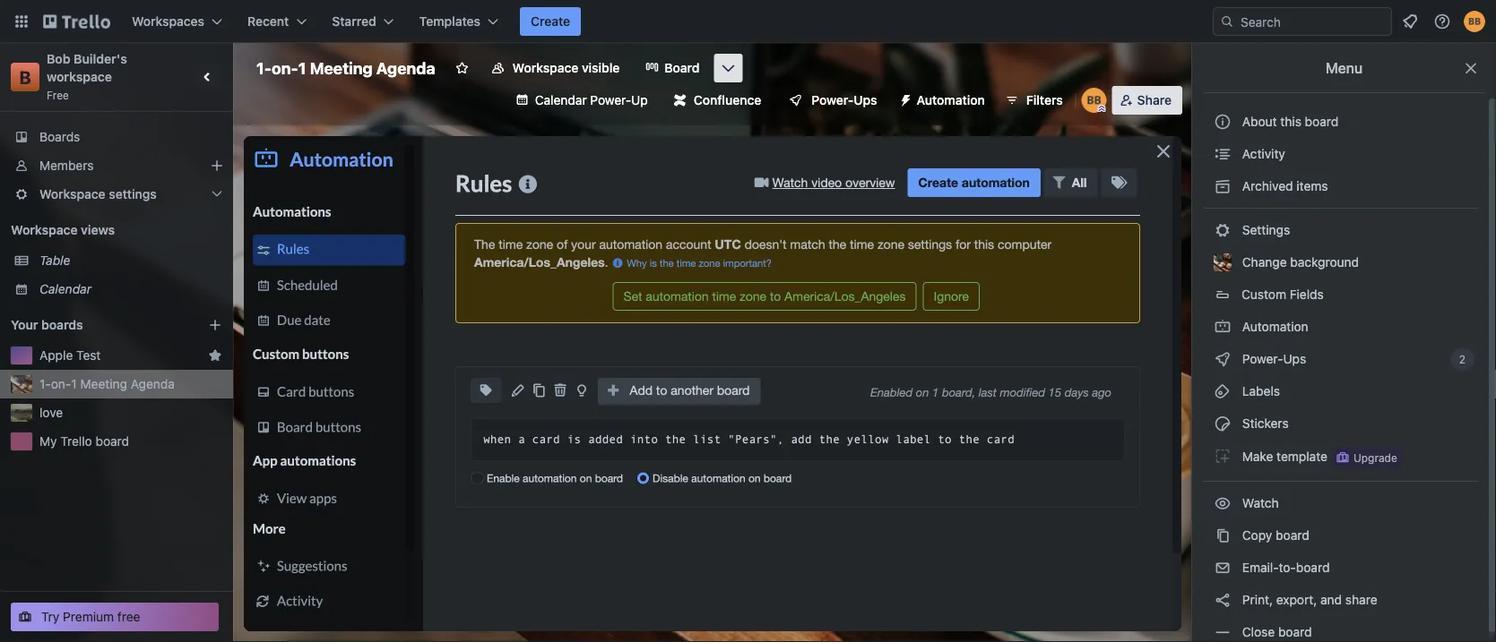 Task type: describe. For each thing, give the bounding box(es) containing it.
stickers
[[1239, 416, 1289, 431]]

sm image for stickers
[[1214, 415, 1232, 433]]

search image
[[1220, 14, 1235, 29]]

change background
[[1239, 255, 1359, 270]]

apple test
[[39, 348, 101, 363]]

settings
[[1239, 223, 1290, 238]]

members
[[39, 158, 94, 173]]

1-on-1 meeting agenda inside "text box"
[[256, 58, 435, 78]]

ups inside button
[[854, 93, 877, 108]]

automation link
[[1203, 313, 1479, 342]]

0 horizontal spatial 1-on-1 meeting agenda
[[39, 377, 175, 392]]

free
[[47, 89, 69, 101]]

sm image for archived items
[[1214, 178, 1232, 195]]

copy
[[1243, 529, 1273, 543]]

export,
[[1277, 593, 1317, 608]]

activity link
[[1203, 140, 1479, 169]]

items
[[1297, 179, 1328, 194]]

sm image for settings
[[1214, 221, 1232, 239]]

email-to-board
[[1239, 561, 1330, 576]]

my trello board
[[39, 434, 129, 449]]

make template
[[1239, 449, 1328, 464]]

workspace
[[47, 69, 112, 84]]

try
[[41, 610, 60, 625]]

1 vertical spatial 1
[[71, 377, 77, 392]]

settings
[[109, 187, 157, 202]]

premium
[[63, 610, 114, 625]]

archived
[[1243, 179, 1293, 194]]

custom fields
[[1242, 287, 1324, 302]]

your
[[11, 318, 38, 333]]

confluence button
[[663, 86, 772, 115]]

template
[[1277, 449, 1328, 464]]

sm image for print, export, and share
[[1214, 592, 1232, 610]]

meeting inside "text box"
[[310, 58, 373, 78]]

this member is an admin of this board. image
[[1098, 105, 1106, 113]]

activity
[[1239, 147, 1286, 161]]

power-ups button
[[776, 86, 888, 115]]

0 horizontal spatial agenda
[[131, 377, 175, 392]]

this
[[1281, 114, 1302, 129]]

workspace for workspace settings
[[39, 187, 105, 202]]

board for this
[[1305, 114, 1339, 129]]

to-
[[1279, 561, 1296, 576]]

table link
[[39, 252, 222, 270]]

sm image for watch
[[1214, 495, 1232, 513]]

apple test link
[[39, 347, 201, 365]]

power-ups inside power-ups button
[[812, 93, 877, 108]]

sm image inside automation button
[[892, 86, 917, 111]]

board up to-
[[1276, 529, 1310, 543]]

stickers link
[[1203, 410, 1479, 438]]

apple
[[39, 348, 73, 363]]

email-to-board link
[[1203, 554, 1479, 583]]

workspaces button
[[121, 7, 233, 36]]

copy board
[[1239, 529, 1310, 543]]

print,
[[1243, 593, 1273, 608]]

recent button
[[237, 7, 318, 36]]

upgrade
[[1354, 452, 1398, 464]]

archived items
[[1239, 179, 1328, 194]]

upgrade button
[[1332, 447, 1401, 469]]

power- inside button
[[812, 93, 854, 108]]

and
[[1321, 593, 1342, 608]]

automation button
[[892, 86, 996, 115]]

trello
[[60, 434, 92, 449]]

0 horizontal spatial 1-
[[39, 377, 51, 392]]

free
[[117, 610, 140, 625]]

about this board button
[[1203, 108, 1479, 136]]

workspace for workspace views
[[11, 223, 78, 238]]

0 horizontal spatial meeting
[[80, 377, 127, 392]]

2
[[1459, 353, 1466, 366]]

primary element
[[0, 0, 1496, 43]]

sm image for activity
[[1214, 145, 1232, 163]]

create button
[[520, 7, 581, 36]]

sm image for close board
[[1214, 624, 1232, 642]]

workspace visible button
[[480, 54, 631, 82]]

share button
[[1112, 86, 1183, 115]]

1 horizontal spatial automation
[[1239, 320, 1309, 334]]

filters button
[[1000, 86, 1068, 115]]

open information menu image
[[1434, 13, 1452, 30]]

views
[[81, 223, 115, 238]]

labels
[[1239, 384, 1280, 399]]

builder's
[[74, 52, 127, 66]]

templates
[[419, 14, 481, 29]]

boards link
[[0, 123, 233, 152]]

members link
[[0, 152, 233, 180]]

calendar link
[[39, 281, 222, 299]]

copy board link
[[1203, 522, 1479, 551]]

sm image for power-ups
[[1214, 351, 1232, 369]]

1 inside "text box"
[[298, 58, 306, 78]]

0 horizontal spatial power-
[[590, 93, 631, 108]]

board down export,
[[1279, 625, 1312, 640]]

share
[[1138, 93, 1172, 108]]

try premium free button
[[11, 603, 219, 632]]

filters
[[1026, 93, 1063, 108]]

automation inside button
[[917, 93, 985, 108]]

close board link
[[1203, 619, 1479, 643]]



Task type: locate. For each thing, give the bounding box(es) containing it.
1 horizontal spatial power-
[[812, 93, 854, 108]]

0 vertical spatial calendar
[[535, 93, 587, 108]]

1 horizontal spatial meeting
[[310, 58, 373, 78]]

Search field
[[1235, 8, 1392, 35]]

1 sm image from the top
[[1214, 351, 1232, 369]]

board right this
[[1305, 114, 1339, 129]]

1 horizontal spatial power-ups
[[1239, 352, 1310, 367]]

1-on-1 meeting agenda down starred
[[256, 58, 435, 78]]

on- down "apple"
[[51, 377, 71, 392]]

1 vertical spatial power-ups
[[1239, 352, 1310, 367]]

your boards
[[11, 318, 83, 333]]

fields
[[1290, 287, 1324, 302]]

1 down apple test
[[71, 377, 77, 392]]

calendar down workspace visible "button"
[[535, 93, 587, 108]]

0 vertical spatial meeting
[[310, 58, 373, 78]]

sm image for labels
[[1214, 383, 1232, 401]]

0 notifications image
[[1400, 11, 1421, 32]]

archived items link
[[1203, 172, 1479, 201]]

1
[[298, 58, 306, 78], [71, 377, 77, 392]]

1 vertical spatial ups
[[1284, 352, 1307, 367]]

4 sm image from the top
[[1214, 527, 1232, 545]]

meeting down starred
[[310, 58, 373, 78]]

watch
[[1239, 496, 1283, 511]]

1 horizontal spatial 1
[[298, 58, 306, 78]]

recent
[[248, 14, 289, 29]]

test
[[76, 348, 101, 363]]

1-on-1 meeting agenda down the apple test link
[[39, 377, 175, 392]]

custom fields button
[[1203, 281, 1479, 309]]

1 vertical spatial on-
[[51, 377, 71, 392]]

automation left 'filters' button on the right top of page
[[917, 93, 985, 108]]

1 vertical spatial 1-
[[39, 377, 51, 392]]

about
[[1243, 114, 1277, 129]]

confluence icon image
[[674, 94, 687, 107]]

1 horizontal spatial bob builder (bobbuilder40) image
[[1464, 11, 1486, 32]]

ups left automation button
[[854, 93, 877, 108]]

your boards with 4 items element
[[11, 315, 181, 336]]

5 sm image from the top
[[1214, 624, 1232, 642]]

0 horizontal spatial on-
[[51, 377, 71, 392]]

automation
[[917, 93, 985, 108], [1239, 320, 1309, 334]]

sm image for email-to-board
[[1214, 559, 1232, 577]]

0 vertical spatial workspace
[[513, 61, 579, 75]]

email-
[[1243, 561, 1279, 576]]

1 horizontal spatial 1-
[[256, 58, 272, 78]]

Board name text field
[[247, 54, 444, 82]]

sm image inside copy board link
[[1214, 527, 1232, 545]]

bob builder (bobbuilder40) image
[[1464, 11, 1486, 32], [1082, 88, 1107, 113]]

bob builder's workspace free
[[47, 52, 130, 101]]

1 horizontal spatial calendar
[[535, 93, 587, 108]]

workspace for workspace visible
[[513, 61, 579, 75]]

b
[[19, 66, 31, 87]]

automation down custom fields
[[1239, 320, 1309, 334]]

2 vertical spatial workspace
[[11, 223, 78, 238]]

customize views image
[[720, 59, 737, 77]]

sm image for automation
[[1214, 318, 1232, 336]]

0 horizontal spatial calendar
[[39, 282, 91, 297]]

settings link
[[1203, 216, 1479, 245]]

1 vertical spatial automation
[[1239, 320, 1309, 334]]

0 vertical spatial agenda
[[376, 58, 435, 78]]

on- inside "text box"
[[272, 58, 298, 78]]

1 horizontal spatial 1-on-1 meeting agenda
[[256, 58, 435, 78]]

1 vertical spatial 1-on-1 meeting agenda
[[39, 377, 175, 392]]

menu
[[1326, 60, 1363, 77]]

0 vertical spatial power-ups
[[812, 93, 877, 108]]

templates button
[[409, 7, 509, 36]]

workspace down members at left
[[39, 187, 105, 202]]

0 vertical spatial 1
[[298, 58, 306, 78]]

bob builder's workspace link
[[47, 52, 130, 84]]

back to home image
[[43, 7, 110, 36]]

0 horizontal spatial 1
[[71, 377, 77, 392]]

workspace views
[[11, 223, 115, 238]]

on-
[[272, 58, 298, 78], [51, 377, 71, 392]]

board
[[665, 61, 700, 75]]

try premium free
[[41, 610, 140, 625]]

workspace down create button
[[513, 61, 579, 75]]

workspace settings button
[[0, 180, 233, 209]]

0 vertical spatial automation
[[917, 93, 985, 108]]

power-ups
[[812, 93, 877, 108], [1239, 352, 1310, 367]]

agenda up love link
[[131, 377, 175, 392]]

sm image for copy board
[[1214, 527, 1232, 545]]

bob builder (bobbuilder40) image right filters
[[1082, 88, 1107, 113]]

change
[[1243, 255, 1287, 270]]

about this board
[[1243, 114, 1339, 129]]

sm image inside archived items link
[[1214, 178, 1232, 195]]

1 vertical spatial agenda
[[131, 377, 175, 392]]

close
[[1243, 625, 1275, 640]]

calendar power-up link
[[505, 86, 659, 115]]

1 vertical spatial workspace
[[39, 187, 105, 202]]

bob
[[47, 52, 70, 66]]

on- down recent popup button
[[272, 58, 298, 78]]

add board image
[[208, 318, 222, 333]]

workspace inside popup button
[[39, 187, 105, 202]]

1 vertical spatial meeting
[[80, 377, 127, 392]]

0 vertical spatial 1-
[[256, 58, 272, 78]]

1 horizontal spatial ups
[[1284, 352, 1307, 367]]

workspace settings
[[39, 187, 157, 202]]

sm image inside email-to-board link
[[1214, 559, 1232, 577]]

board link
[[634, 54, 711, 82]]

starred icon image
[[208, 349, 222, 363]]

1- up love
[[39, 377, 51, 392]]

ups down automation link
[[1284, 352, 1307, 367]]

1- inside "text box"
[[256, 58, 272, 78]]

1 horizontal spatial on-
[[272, 58, 298, 78]]

change background link
[[1203, 248, 1479, 277]]

bob builder (bobbuilder40) image right open information menu icon
[[1464, 11, 1486, 32]]

sm image
[[1214, 351, 1232, 369], [1214, 415, 1232, 433], [1214, 495, 1232, 513], [1214, 527, 1232, 545], [1214, 624, 1232, 642]]

0 horizontal spatial automation
[[917, 93, 985, 108]]

sm image
[[892, 86, 917, 111], [1214, 145, 1232, 163], [1214, 178, 1232, 195], [1214, 221, 1232, 239], [1214, 318, 1232, 336], [1214, 383, 1232, 401], [1214, 447, 1232, 465], [1214, 559, 1232, 577], [1214, 592, 1232, 610]]

calendar power-up
[[535, 93, 648, 108]]

confluence
[[694, 93, 762, 108]]

starred button
[[321, 7, 405, 36]]

background
[[1291, 255, 1359, 270]]

agenda inside "text box"
[[376, 58, 435, 78]]

workspace navigation collapse icon image
[[195, 65, 221, 90]]

0 vertical spatial ups
[[854, 93, 877, 108]]

love
[[39, 406, 63, 421]]

b link
[[11, 63, 39, 91]]

sm image inside stickers link
[[1214, 415, 1232, 433]]

make
[[1243, 449, 1274, 464]]

sm image inside print, export, and share link
[[1214, 592, 1232, 610]]

agenda left star or unstar board "image"
[[376, 58, 435, 78]]

1 vertical spatial bob builder (bobbuilder40) image
[[1082, 88, 1107, 113]]

board up print, export, and share
[[1296, 561, 1330, 576]]

1 horizontal spatial agenda
[[376, 58, 435, 78]]

board for trello
[[96, 434, 129, 449]]

workspace inside "button"
[[513, 61, 579, 75]]

ups
[[854, 93, 877, 108], [1284, 352, 1307, 367]]

board down love link
[[96, 434, 129, 449]]

create
[[531, 14, 570, 29]]

0 horizontal spatial ups
[[854, 93, 877, 108]]

board for to-
[[1296, 561, 1330, 576]]

sm image inside close board link
[[1214, 624, 1232, 642]]

print, export, and share link
[[1203, 586, 1479, 615]]

calendar for calendar
[[39, 282, 91, 297]]

love link
[[39, 404, 222, 422]]

0 horizontal spatial power-ups
[[812, 93, 877, 108]]

my
[[39, 434, 57, 449]]

star or unstar board image
[[455, 61, 470, 75]]

sm image inside watch link
[[1214, 495, 1232, 513]]

visible
[[582, 61, 620, 75]]

sm image inside automation link
[[1214, 318, 1232, 336]]

0 vertical spatial bob builder (bobbuilder40) image
[[1464, 11, 1486, 32]]

watch link
[[1203, 490, 1479, 518]]

custom
[[1242, 287, 1287, 302]]

1-on-1 meeting agenda link
[[39, 376, 222, 394]]

3 sm image from the top
[[1214, 495, 1232, 513]]

boards
[[41, 318, 83, 333]]

close board
[[1239, 625, 1312, 640]]

1-on-1 meeting agenda
[[256, 58, 435, 78], [39, 377, 175, 392]]

board inside button
[[1305, 114, 1339, 129]]

0 vertical spatial 1-on-1 meeting agenda
[[256, 58, 435, 78]]

sm image inside labels link
[[1214, 383, 1232, 401]]

0 vertical spatial on-
[[272, 58, 298, 78]]

2 sm image from the top
[[1214, 415, 1232, 433]]

sm image for make template
[[1214, 447, 1232, 465]]

1 vertical spatial calendar
[[39, 282, 91, 297]]

calendar down table
[[39, 282, 91, 297]]

starred
[[332, 14, 376, 29]]

meeting down test
[[80, 377, 127, 392]]

1- down 'recent'
[[256, 58, 272, 78]]

power-
[[590, 93, 631, 108], [812, 93, 854, 108], [1243, 352, 1284, 367]]

meeting
[[310, 58, 373, 78], [80, 377, 127, 392]]

calendar for calendar power-up
[[535, 93, 587, 108]]

labels link
[[1203, 377, 1479, 406]]

2 horizontal spatial power-
[[1243, 352, 1284, 367]]

workspace up table
[[11, 223, 78, 238]]

print, export, and share
[[1239, 593, 1378, 608]]

up
[[631, 93, 648, 108]]

0 horizontal spatial bob builder (bobbuilder40) image
[[1082, 88, 1107, 113]]

my trello board link
[[39, 433, 222, 451]]

sm image inside 'activity' link
[[1214, 145, 1232, 163]]

table
[[39, 253, 70, 268]]

sm image inside settings link
[[1214, 221, 1232, 239]]

workspace visible
[[513, 61, 620, 75]]

boards
[[39, 130, 80, 144]]

1 down recent popup button
[[298, 58, 306, 78]]



Task type: vqa. For each thing, say whether or not it's contained in the screenshot.
Writer
no



